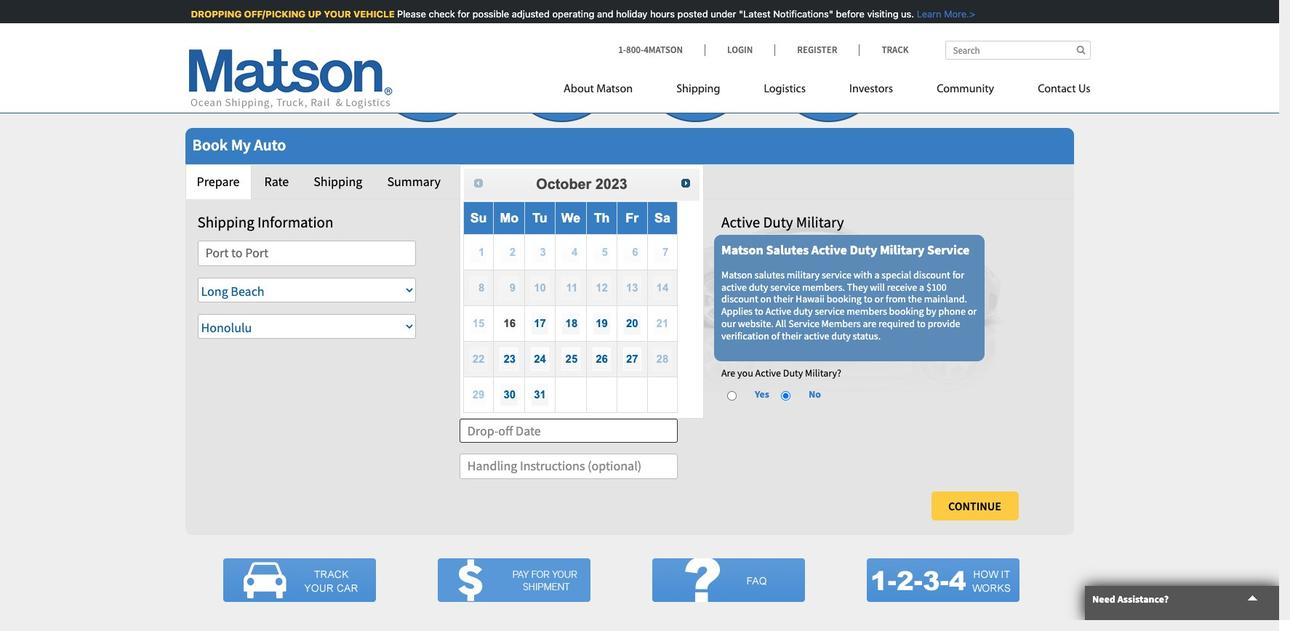 Task type: describe. For each thing, give the bounding box(es) containing it.
23 link
[[500, 348, 519, 371]]

october 2023
[[536, 176, 627, 192]]

fr
[[626, 211, 639, 225]]

adjusted
[[510, 8, 548, 20]]

confirmation
[[554, 173, 626, 190]]

24 link
[[531, 348, 549, 371]]

members
[[847, 305, 887, 318]]

service up all
[[770, 280, 800, 293]]

learn more.> link
[[912, 8, 973, 20]]

receive
[[887, 280, 917, 293]]

confirmation link
[[542, 164, 638, 199]]

login link
[[705, 44, 775, 56]]

mo
[[500, 211, 519, 225]]

0 horizontal spatial military
[[796, 212, 844, 232]]

more.>
[[942, 8, 973, 20]]

information for shipping information
[[257, 212, 333, 232]]

service inside matson salutes military service with a special discount for active duty service members.  they will receive a $100 discount on their hawaii booking to or from the mainland. applies to active duty service members booking by phone or our website. all service members are required to provide verification of their active duty status.
[[788, 317, 819, 330]]

mainland.
[[924, 293, 967, 306]]

29
[[472, 389, 485, 401]]

are you active duty military?
[[721, 367, 841, 380]]

book
[[192, 134, 228, 155]]

active inside matson salutes military service with a special discount for active duty service members.  they will receive a $100 discount on their hawaii booking to or from the mainland. applies to active duty service members booking by phone or our website. all service members are required to provide verification of their active duty status.
[[766, 305, 791, 318]]

1 horizontal spatial duty
[[793, 305, 813, 318]]

auto information
[[459, 212, 568, 232]]

sa
[[655, 211, 670, 225]]

23
[[504, 353, 516, 365]]

19
[[596, 317, 608, 330]]

24
[[534, 353, 546, 365]]

0 horizontal spatial for
[[456, 8, 468, 20]]

active up yes
[[755, 367, 781, 380]]

VIN text field
[[459, 241, 678, 266]]

0 vertical spatial active
[[721, 280, 747, 293]]

13
[[626, 282, 638, 294]]

14
[[656, 282, 669, 294]]

notifications"
[[771, 8, 832, 20]]

1 horizontal spatial shipping link
[[655, 76, 742, 106]]

0 horizontal spatial shipping link
[[302, 164, 374, 199]]

hawaii
[[796, 293, 825, 306]]

check
[[427, 8, 453, 20]]

on
[[760, 293, 771, 306]]

1 vertical spatial 4
[[572, 246, 578, 258]]

method
[[487, 173, 529, 190]]

31
[[534, 389, 546, 401]]

need assistance?
[[1092, 593, 1169, 606]]

0 vertical spatial 4
[[820, 24, 837, 68]]

search image
[[1077, 45, 1085, 55]]

28
[[656, 353, 669, 365]]

hours
[[648, 8, 673, 20]]

12
[[596, 282, 608, 294]]

1 horizontal spatial auto
[[459, 212, 489, 232]]

21
[[656, 317, 669, 330]]

provide
[[928, 317, 960, 330]]

duty for are you active duty military?
[[783, 367, 803, 380]]

prepare link
[[185, 164, 251, 199]]

20 link
[[623, 312, 641, 335]]

we
[[561, 211, 581, 225]]

register link
[[775, 44, 859, 56]]

0 vertical spatial duty
[[763, 212, 793, 232]]

1-800-4matson
[[618, 44, 683, 56]]

visiting
[[865, 8, 897, 20]]

before
[[834, 8, 863, 20]]

service down matson salutes active duty military service
[[822, 268, 852, 281]]

17
[[534, 317, 546, 330]]

dropping off/picking up your vehicle please check for possible adjusted operating and holiday hours posted under "latest notifications" before visiting us. learn more.>
[[189, 8, 973, 20]]

"latest
[[737, 8, 769, 20]]

No radio
[[781, 391, 791, 400]]

track link
[[859, 44, 909, 56]]

1 horizontal spatial or
[[968, 305, 977, 318]]

up
[[306, 8, 320, 20]]

0 horizontal spatial a
[[874, 268, 880, 281]]

6
[[632, 246, 638, 258]]

Make text field
[[570, 278, 678, 303]]

dropping
[[189, 8, 240, 20]]

investors link
[[828, 76, 915, 106]]

all
[[776, 317, 786, 330]]

7
[[662, 246, 669, 258]]

information for auto information
[[492, 212, 568, 232]]

0 horizontal spatial auto
[[254, 134, 286, 155]]

1 vertical spatial shipping
[[314, 173, 362, 190]]

2
[[510, 246, 516, 258]]

salutes
[[766, 242, 809, 258]]

active up salutes
[[721, 212, 760, 232]]

login
[[727, 44, 753, 56]]

logistics
[[764, 84, 806, 95]]

summary
[[387, 173, 441, 190]]

the
[[908, 293, 922, 306]]

Fuel Type text field
[[459, 346, 678, 371]]

2 horizontal spatial to
[[917, 317, 926, 330]]

us.
[[899, 8, 912, 20]]

shipping inside the top menu 'navigation'
[[676, 84, 720, 95]]

1 vertical spatial their
[[782, 329, 802, 342]]

will
[[870, 280, 885, 293]]

need
[[1092, 593, 1115, 606]]

blue matson logo with ocean, shipping, truck, rail and logistics written beneath it. image
[[189, 50, 392, 109]]

and
[[595, 8, 612, 20]]

preparation
[[534, 83, 590, 96]]

15
[[472, 317, 485, 330]]

verification
[[721, 329, 769, 342]]

rate
[[264, 173, 289, 190]]

matson salutes military service with a special discount for active duty service members.  they will receive a $100 discount on their hawaii booking to or from the mainland. applies to active duty service members booking by phone or our website. all service members are required to provide verification of their active duty status.
[[721, 268, 977, 342]]

by
[[926, 305, 936, 318]]

pay                                                 method link
[[454, 164, 541, 199]]

your
[[322, 8, 349, 20]]

2 vertical spatial duty
[[831, 329, 851, 342]]

operating
[[550, 8, 593, 20]]



Task type: locate. For each thing, give the bounding box(es) containing it.
auto right my on the left top of the page
[[254, 134, 286, 155]]

1-
[[618, 44, 626, 56]]

for right $100
[[952, 268, 964, 281]]

9
[[510, 282, 516, 294]]

2 vertical spatial shipping
[[197, 212, 254, 232]]

or left from at right top
[[875, 293, 884, 306]]

vehicle
[[352, 8, 393, 20]]

0 vertical spatial for
[[456, 8, 468, 20]]

are
[[863, 317, 876, 330]]

discount
[[913, 268, 950, 281], [721, 293, 758, 306]]

18
[[565, 317, 578, 330]]

matson up salutes
[[721, 242, 763, 258]]

their right of
[[782, 329, 802, 342]]

1 vertical spatial active
[[804, 329, 829, 342]]

auto up 1
[[459, 212, 489, 232]]

Color text field
[[459, 315, 567, 340]]

5
[[602, 246, 608, 258]]

for inside matson salutes military service with a special discount for active duty service members.  they will receive a $100 discount on their hawaii booking to or from the mainland. applies to active duty service members booking by phone or our website. all service members are required to provide verification of their active duty status.
[[952, 268, 964, 281]]

tu
[[533, 211, 547, 225]]

duty up with
[[850, 242, 877, 258]]

military up matson salutes active duty military service
[[796, 212, 844, 232]]

0 horizontal spatial duty
[[749, 280, 768, 293]]

1 vertical spatial duty
[[850, 242, 877, 258]]

4
[[820, 24, 837, 68], [572, 246, 578, 258]]

1 vertical spatial shipping link
[[302, 164, 374, 199]]

community
[[937, 84, 994, 95]]

0 vertical spatial shipping
[[676, 84, 720, 95]]

phone
[[938, 305, 966, 318]]

22
[[472, 353, 485, 365]]

0 horizontal spatial discount
[[721, 293, 758, 306]]

Yes radio
[[727, 391, 737, 400]]

learn
[[915, 8, 940, 20]]

2 horizontal spatial shipping
[[676, 84, 720, 95]]

duty up applies
[[749, 280, 768, 293]]

military
[[796, 212, 844, 232], [880, 242, 925, 258]]

discount left on
[[721, 293, 758, 306]]

26 link
[[593, 348, 611, 371]]

0 vertical spatial matson
[[596, 84, 633, 95]]

2 vertical spatial duty
[[783, 367, 803, 380]]

booking up members
[[827, 293, 862, 306]]

su
[[470, 211, 487, 225]]

about matson link
[[564, 76, 655, 106]]

for right the check
[[456, 8, 468, 20]]

1 horizontal spatial service
[[927, 242, 970, 258]]

1 vertical spatial duty
[[793, 305, 813, 318]]

posted
[[676, 8, 706, 20]]

Year text field
[[459, 278, 567, 303]]

1 horizontal spatial discount
[[913, 268, 950, 281]]

1 horizontal spatial information
[[492, 212, 568, 232]]

1 vertical spatial matson
[[721, 242, 763, 258]]

military up special
[[880, 242, 925, 258]]

are
[[721, 367, 735, 380]]

1 information from the left
[[257, 212, 333, 232]]

1 horizontal spatial booking
[[889, 305, 924, 318]]

4 left 5 at the left
[[572, 246, 578, 258]]

0 vertical spatial service
[[927, 242, 970, 258]]

0 vertical spatial auto
[[254, 134, 286, 155]]

0 vertical spatial military
[[796, 212, 844, 232]]

military?
[[805, 367, 841, 380]]

0 horizontal spatial or
[[875, 293, 884, 306]]

service down members. on the right of the page
[[815, 305, 845, 318]]

service up $100
[[927, 242, 970, 258]]

30
[[504, 389, 516, 401]]

duty for matson salutes active duty military service
[[850, 242, 877, 258]]

possible
[[471, 8, 507, 20]]

active up military
[[811, 242, 847, 258]]

matson inside about matson link
[[596, 84, 633, 95]]

matson for matson salutes active duty military service
[[721, 242, 763, 258]]

they
[[847, 280, 868, 293]]

Handling Instructions (optional) text field
[[459, 454, 678, 479]]

1 vertical spatial for
[[952, 268, 964, 281]]

shipping link right rate "link"
[[302, 164, 374, 199]]

1 vertical spatial auto
[[459, 212, 489, 232]]

None submit
[[931, 492, 1018, 521]]

0 horizontal spatial service
[[788, 317, 819, 330]]

to up are
[[864, 293, 873, 306]]

0 horizontal spatial information
[[257, 212, 333, 232]]

shipping down the prepare "link"
[[197, 212, 254, 232]]

1 horizontal spatial to
[[864, 293, 873, 306]]

800-
[[626, 44, 644, 56]]

None search field
[[945, 41, 1090, 60]]

contact us link
[[1016, 76, 1090, 106]]

0 vertical spatial discount
[[913, 268, 950, 281]]

20
[[626, 317, 638, 330]]

shipping right rate
[[314, 173, 362, 190]]

contact
[[1038, 84, 1076, 95]]

0 vertical spatial their
[[773, 293, 794, 306]]

2 horizontal spatial duty
[[831, 329, 851, 342]]

1 vertical spatial military
[[880, 242, 925, 258]]

pay                                                 method
[[465, 173, 529, 190]]

1 track vehicle image from the left
[[223, 558, 376, 602]]

Drop-off Date text field
[[459, 419, 678, 443]]

applies
[[721, 305, 753, 318]]

or right "phone"
[[968, 305, 977, 318]]

a left $100
[[919, 280, 924, 293]]

27 link
[[623, 348, 641, 371]]

1 vertical spatial service
[[788, 317, 819, 330]]

1 horizontal spatial for
[[952, 268, 964, 281]]

october
[[536, 176, 591, 192]]

information
[[257, 212, 333, 232], [492, 212, 568, 232]]

1 horizontal spatial active
[[804, 329, 829, 342]]

Model text field
[[570, 315, 678, 340]]

assistance?
[[1117, 593, 1169, 606]]

their right on
[[773, 293, 794, 306]]

Search search field
[[945, 41, 1090, 60]]

discount up mainland.
[[913, 268, 950, 281]]

contact us
[[1038, 84, 1090, 95]]

2 track vehicle image from the left
[[437, 558, 590, 602]]

1 vertical spatial discount
[[721, 293, 758, 306]]

None text field
[[197, 241, 416, 266]]

booking left by
[[889, 305, 924, 318]]

2023
[[595, 176, 627, 192]]

information up 3
[[492, 212, 568, 232]]

th
[[594, 211, 610, 225]]

0 vertical spatial shipping link
[[655, 76, 742, 106]]

logistics link
[[742, 76, 828, 106]]

matson left salutes
[[721, 268, 753, 281]]

17 link
[[531, 312, 549, 335]]

service right all
[[788, 317, 819, 330]]

shipping link
[[655, 76, 742, 106], [302, 164, 374, 199]]

matson for matson salutes military service with a special discount for active duty service members.  they will receive a $100 discount on their hawaii booking to or from the mainland. applies to active duty service members booking by phone or our website. all service members are required to provide verification of their active duty status.
[[721, 268, 753, 281]]

shipping information
[[197, 212, 333, 232]]

yes
[[755, 388, 769, 401]]

0 horizontal spatial booking
[[827, 293, 862, 306]]

25
[[565, 353, 578, 365]]

book my auto
[[192, 134, 286, 155]]

no
[[809, 388, 821, 401]]

1 horizontal spatial a
[[919, 280, 924, 293]]

1 horizontal spatial military
[[880, 242, 925, 258]]

us
[[1078, 84, 1090, 95]]

please
[[395, 8, 424, 20]]

duty up salutes
[[763, 212, 793, 232]]

2 vertical spatial matson
[[721, 268, 753, 281]]

our
[[721, 317, 736, 330]]

required
[[879, 317, 915, 330]]

active up applies
[[721, 280, 747, 293]]

auto
[[254, 134, 286, 155], [459, 212, 489, 232]]

1 horizontal spatial shipping
[[314, 173, 362, 190]]

0 horizontal spatial track vehicle image
[[223, 558, 376, 602]]

duty
[[749, 280, 768, 293], [793, 305, 813, 318], [831, 329, 851, 342]]

about matson
[[564, 84, 633, 95]]

active down hawaii
[[804, 329, 829, 342]]

duty
[[763, 212, 793, 232], [850, 242, 877, 258], [783, 367, 803, 380]]

salutes
[[755, 268, 785, 281]]

military
[[787, 268, 820, 281]]

track
[[882, 44, 909, 56]]

0 horizontal spatial 4
[[572, 246, 578, 258]]

members.
[[802, 280, 845, 293]]

matson right the 'about'
[[596, 84, 633, 95]]

service
[[822, 268, 852, 281], [770, 280, 800, 293], [815, 305, 845, 318]]

information down rate "link"
[[257, 212, 333, 232]]

pay
[[465, 173, 485, 190]]

track vehicle image
[[223, 558, 376, 602], [437, 558, 590, 602]]

duty right all
[[793, 305, 813, 318]]

1 horizontal spatial track vehicle image
[[437, 558, 590, 602]]

active up of
[[766, 305, 791, 318]]

duty up "no" radio at the right
[[783, 367, 803, 380]]

19 link
[[593, 312, 611, 335]]

shipping link down 4matson
[[655, 76, 742, 106]]

4 down before
[[820, 24, 837, 68]]

0 horizontal spatial shipping
[[197, 212, 254, 232]]

to left by
[[917, 317, 926, 330]]

0 vertical spatial duty
[[749, 280, 768, 293]]

shipping down 4matson
[[676, 84, 720, 95]]

duty left status.
[[831, 329, 851, 342]]

0 horizontal spatial active
[[721, 280, 747, 293]]

with
[[854, 268, 872, 281]]

16
[[504, 317, 516, 330]]

top menu navigation
[[564, 76, 1090, 106]]

to right applies
[[755, 305, 764, 318]]

License text field
[[569, 383, 675, 407]]

4matson
[[644, 44, 683, 56]]

1 horizontal spatial 4
[[820, 24, 837, 68]]

matson inside matson salutes military service with a special discount for active duty service members.  they will receive a $100 discount on their hawaii booking to or from the mainland. applies to active duty service members booking by phone or our website. all service members are required to provide verification of their active duty status.
[[721, 268, 753, 281]]

0 horizontal spatial to
[[755, 305, 764, 318]]

a right with
[[874, 268, 880, 281]]

2 information from the left
[[492, 212, 568, 232]]

register
[[797, 44, 837, 56]]

26
[[596, 353, 608, 365]]

rate link
[[253, 164, 301, 199]]



Task type: vqa. For each thing, say whether or not it's contained in the screenshot.
Pay
yes



